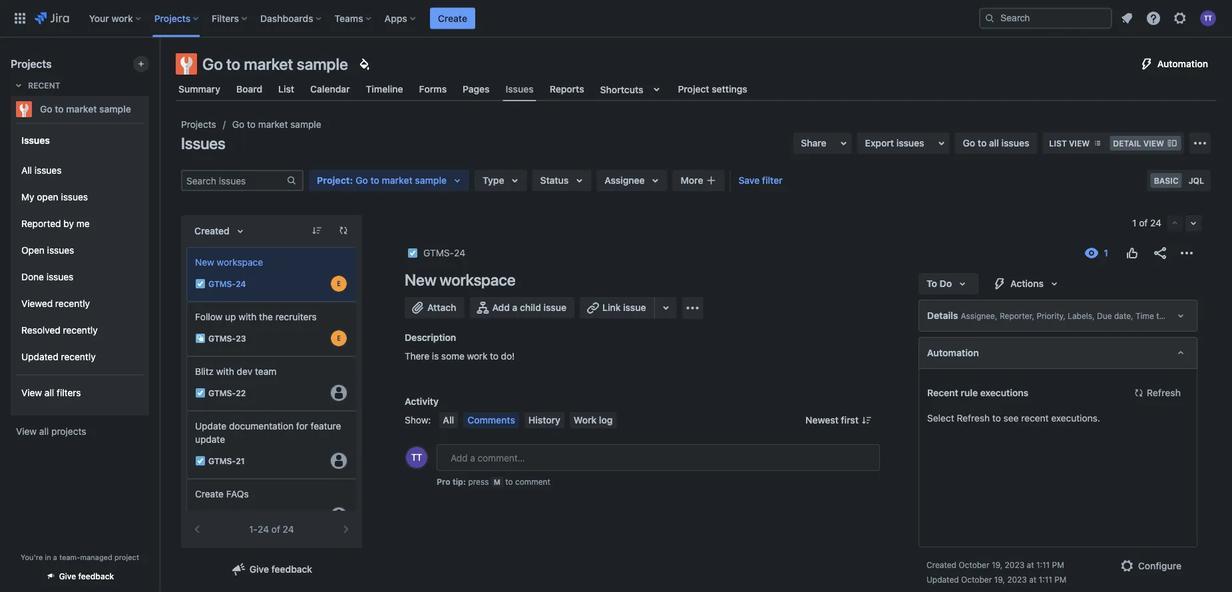 Task type: vqa. For each thing, say whether or not it's contained in the screenshot.
tab list
yes



Task type: locate. For each thing, give the bounding box(es) containing it.
jira image
[[35, 10, 69, 26], [35, 10, 69, 26]]

newest first image
[[862, 415, 873, 426]]

0 vertical spatial pm
[[1053, 560, 1065, 569]]

new
[[195, 257, 214, 268], [405, 270, 437, 289]]

task image for update documentation for feature update
[[195, 456, 206, 466]]

view inside view all filters link
[[21, 387, 42, 398]]

automation down details
[[928, 347, 980, 358]]

my open issues
[[21, 192, 88, 203]]

gtms- down blitz with dev team
[[208, 388, 236, 398]]

of
[[1140, 217, 1148, 228], [272, 524, 280, 535]]

0 vertical spatial task image
[[195, 278, 206, 289]]

task element
[[186, 247, 357, 302], [186, 356, 357, 411], [186, 411, 357, 479]]

project inside the project settings link
[[678, 84, 710, 95]]

work
[[574, 415, 597, 426]]

task image
[[195, 278, 206, 289], [195, 456, 206, 466]]

updated inside group
[[21, 351, 58, 362]]

feedback down 'managed'
[[78, 572, 114, 581]]

all left projects
[[39, 426, 49, 437]]

list view
[[1050, 139, 1091, 148]]

link web pages and more image
[[658, 300, 674, 316]]

gtms- down update
[[208, 456, 236, 466]]

1 group from the top
[[16, 123, 144, 414]]

2 vertical spatial projects
[[181, 119, 216, 130]]

configure
[[1139, 560, 1182, 571]]

jql
[[1189, 176, 1205, 185]]

all
[[21, 165, 32, 176], [443, 415, 454, 426]]

1 horizontal spatial list
[[1050, 139, 1068, 148]]

work log
[[574, 415, 613, 426]]

to right open export issues dropdown icon
[[978, 138, 987, 149]]

add to starred image
[[145, 101, 161, 117]]

recently for resolved recently
[[63, 325, 98, 336]]

me
[[76, 218, 90, 229]]

1 horizontal spatial new workspace
[[405, 270, 516, 289]]

to left do!
[[490, 351, 499, 362]]

newest
[[806, 415, 839, 426]]

sample left type
[[415, 175, 447, 186]]

create right apps "dropdown button"
[[438, 13, 468, 24]]

0 horizontal spatial view
[[1070, 139, 1091, 148]]

actions image
[[1180, 245, 1196, 261]]

give
[[250, 564, 269, 575], [59, 572, 76, 581]]

project up refresh image
[[317, 175, 350, 186]]

1 horizontal spatial project
[[678, 84, 710, 95]]

0 vertical spatial 1:11
[[1037, 560, 1050, 569]]

go down board link
[[232, 119, 245, 130]]

dev
[[237, 366, 253, 377]]

list for list view
[[1050, 139, 1068, 148]]

workspace down copy link to issue image
[[440, 270, 516, 289]]

automation
[[1158, 58, 1209, 69], [928, 347, 980, 358]]

view all filters link
[[16, 380, 144, 406]]

0 vertical spatial october
[[959, 560, 990, 569]]

all right open export issues dropdown icon
[[990, 138, 1000, 149]]

0 vertical spatial list
[[279, 84, 294, 95]]

1 horizontal spatial new
[[405, 270, 437, 289]]

recently inside "link"
[[63, 325, 98, 336]]

feedback for right give feedback button
[[272, 564, 313, 575]]

new up attach button
[[405, 270, 437, 289]]

issues up all issues
[[21, 134, 50, 145]]

new down created popup button
[[195, 257, 214, 268]]

work right your
[[112, 13, 133, 24]]

issues down projects link
[[181, 134, 226, 153]]

sub-task element containing follow up with the recruiters
[[186, 302, 357, 356]]

all inside group
[[21, 165, 32, 176]]

2 vertical spatial all
[[39, 426, 49, 437]]

a right add at left bottom
[[513, 302, 518, 313]]

go to market sample link down list link
[[232, 117, 321, 133]]

your
[[89, 13, 109, 24]]

all inside "link"
[[39, 426, 49, 437]]

view inside view all projects "link"
[[16, 426, 37, 437]]

teams
[[335, 13, 363, 24]]

0 horizontal spatial work
[[112, 13, 133, 24]]

comment
[[515, 477, 551, 486]]

issues right open
[[61, 192, 88, 203]]

created for created
[[194, 225, 230, 236]]

open export issues dropdown image
[[934, 135, 950, 151]]

create up sub task icon
[[195, 489, 224, 500]]

market up "all issues" link
[[66, 104, 97, 115]]

first
[[842, 415, 859, 426]]

task image down blitz
[[195, 388, 206, 398]]

sub-task element containing create faqs
[[186, 479, 357, 534]]

1 horizontal spatial give
[[250, 564, 269, 575]]

work right some
[[467, 351, 488, 362]]

view for view all filters
[[21, 387, 42, 398]]

0 horizontal spatial created
[[194, 225, 230, 236]]

1 view from the left
[[1070, 139, 1091, 148]]

1 vertical spatial created
[[927, 560, 957, 569]]

give feedback button down you're in a team-managed project
[[38, 565, 122, 587]]

gtms-24 up attach
[[424, 247, 466, 258]]

create inside button
[[438, 13, 468, 24]]

create faqs
[[195, 489, 249, 500]]

workspace down order by icon
[[217, 257, 263, 268]]

all inside button
[[443, 415, 454, 426]]

tip:
[[453, 477, 466, 486]]

for
[[296, 421, 308, 432]]

give down 1- on the bottom left of the page
[[250, 564, 269, 575]]

view for detail view
[[1144, 139, 1165, 148]]

group containing all issues
[[16, 153, 144, 374]]

0 vertical spatial updated
[[21, 351, 58, 362]]

sidebar navigation image
[[145, 53, 175, 80]]

calendar link
[[308, 77, 353, 101]]

gtms- left copy link to issue image
[[424, 247, 454, 258]]

1 horizontal spatial create
[[438, 13, 468, 24]]

1 vertical spatial list
[[1050, 139, 1068, 148]]

give feedback down 1-24 of 24
[[250, 564, 313, 575]]

project for project settings
[[678, 84, 710, 95]]

your work button
[[85, 8, 146, 29]]

board
[[236, 84, 263, 95]]

documentation
[[229, 421, 294, 432]]

recent
[[28, 81, 60, 90]]

to right the :
[[371, 175, 380, 186]]

1 vertical spatial 2023
[[1008, 575, 1028, 584]]

list inside list link
[[279, 84, 294, 95]]

0 horizontal spatial feedback
[[78, 572, 114, 581]]

to right m
[[506, 477, 513, 486]]

0 horizontal spatial updated
[[21, 351, 58, 362]]

0 vertical spatial new
[[195, 257, 214, 268]]

pro
[[437, 477, 451, 486]]

0 horizontal spatial task image
[[195, 388, 206, 398]]

automation right automation image
[[1158, 58, 1209, 69]]

0 vertical spatial project
[[678, 84, 710, 95]]

0 vertical spatial with
[[239, 311, 257, 322]]

managed
[[80, 553, 112, 561]]

1 vertical spatial project
[[317, 175, 350, 186]]

1 horizontal spatial workspace
[[440, 270, 516, 289]]

summary
[[179, 84, 220, 95]]

dashboards button
[[256, 8, 327, 29]]

1 horizontal spatial feedback
[[272, 564, 313, 575]]

issues down reported by me
[[47, 245, 74, 256]]

with left dev
[[216, 366, 234, 377]]

pages link
[[460, 77, 493, 101]]

your profile and settings image
[[1201, 10, 1217, 26]]

go to market sample down recent
[[40, 104, 131, 115]]

1 sub-task element from the top
[[186, 302, 357, 356]]

issue right link
[[624, 302, 646, 313]]

eloisefrancis23 image
[[331, 276, 347, 292]]

issue
[[544, 302, 567, 313], [624, 302, 646, 313]]

created
[[194, 225, 230, 236], [927, 560, 957, 569]]

1 vertical spatial all
[[45, 387, 54, 398]]

created inside created popup button
[[194, 225, 230, 236]]

1 horizontal spatial updated
[[927, 575, 960, 584]]

go to market sample inside go to market sample link
[[40, 104, 131, 115]]

resolved recently
[[21, 325, 98, 336]]

task image down update
[[195, 456, 206, 466]]

1 horizontal spatial with
[[239, 311, 257, 322]]

1 horizontal spatial all
[[443, 415, 454, 426]]

go right open export issues dropdown icon
[[964, 138, 976, 149]]

appswitcher icon image
[[12, 10, 28, 26]]

workspace
[[217, 257, 263, 268], [440, 270, 516, 289]]

0 vertical spatial created
[[194, 225, 230, 236]]

24
[[1151, 217, 1162, 228], [454, 247, 466, 258], [236, 279, 246, 288], [258, 524, 269, 535], [283, 524, 294, 535]]

all inside group
[[45, 387, 54, 398]]

recently down 'viewed recently' link
[[63, 325, 98, 336]]

new workspace down created popup button
[[195, 257, 263, 268]]

due
[[1098, 311, 1113, 320]]

0 vertical spatial create
[[438, 13, 468, 24]]

0 vertical spatial task image
[[408, 248, 418, 258]]

tab list
[[168, 77, 1225, 101]]

1 vertical spatial a
[[53, 553, 57, 561]]

0 vertical spatial work
[[112, 13, 133, 24]]

recently down done issues link
[[55, 298, 90, 309]]

0 vertical spatial projects
[[154, 13, 191, 24]]

banner
[[0, 0, 1233, 37]]

issues inside group
[[21, 134, 50, 145]]

to up 'board'
[[226, 55, 241, 73]]

1 vertical spatial automation
[[928, 347, 980, 358]]

all for all
[[443, 415, 454, 426]]

0 vertical spatial workspace
[[217, 257, 263, 268]]

gtms- for workspace
[[208, 279, 236, 288]]

go to market sample up list link
[[202, 55, 348, 73]]

task image left gtms-24 link
[[408, 248, 418, 258]]

1 vertical spatial work
[[467, 351, 488, 362]]

0 horizontal spatial new
[[195, 257, 214, 268]]

work log button
[[570, 412, 617, 428]]

3 task element from the top
[[186, 411, 357, 479]]

0 vertical spatial a
[[513, 302, 518, 313]]

0 horizontal spatial issue
[[544, 302, 567, 313]]

there is some work to do!
[[405, 351, 515, 362]]

view left projects
[[16, 426, 37, 437]]

gtms- down create faqs
[[208, 511, 236, 520]]

0 vertical spatial all
[[990, 138, 1000, 149]]

view right detail
[[1144, 139, 1165, 148]]

gtms-
[[424, 247, 454, 258], [208, 279, 236, 288], [208, 334, 236, 343], [208, 388, 236, 398], [208, 456, 236, 466], [208, 511, 236, 520]]

recently for updated recently
[[61, 351, 96, 362]]

0 vertical spatial of
[[1140, 217, 1148, 228]]

board link
[[234, 77, 265, 101]]

2 task image from the top
[[195, 456, 206, 466]]

child
[[520, 302, 541, 313]]

sort descending image
[[312, 225, 322, 236]]

refresh image
[[338, 225, 349, 236]]

issues inside "button"
[[897, 138, 925, 149]]

issues right export
[[897, 138, 925, 149]]

detail view
[[1114, 139, 1165, 148]]

task image up 'follow'
[[195, 278, 206, 289]]

of right 1
[[1140, 217, 1148, 228]]

0 horizontal spatial issues
[[21, 134, 50, 145]]

projects down summary link
[[181, 119, 216, 130]]

actions button
[[985, 273, 1071, 294]]

with inside sub-task element
[[239, 311, 257, 322]]

0 vertical spatial automation
[[1158, 58, 1209, 69]]

open
[[37, 192, 58, 203]]

1 vertical spatial recently
[[63, 325, 98, 336]]

share image
[[1153, 245, 1169, 261]]

recently down resolved recently "link"
[[61, 351, 96, 362]]

all up my
[[21, 165, 32, 176]]

1 vertical spatial go to market sample
[[40, 104, 131, 115]]

follow up with the recruiters
[[195, 311, 317, 322]]

0 horizontal spatial create
[[195, 489, 224, 500]]

give feedback down you're in a team-managed project
[[59, 572, 114, 581]]

group
[[16, 123, 144, 414], [16, 153, 144, 374]]

2 issue from the left
[[624, 302, 646, 313]]

projects inside popup button
[[154, 13, 191, 24]]

Add a comment… field
[[437, 444, 881, 471]]

sub-task element
[[186, 302, 357, 356], [186, 479, 357, 534]]

issues for done issues
[[46, 271, 74, 282]]

1 horizontal spatial automation
[[1158, 58, 1209, 69]]

project settings link
[[676, 77, 751, 101]]

issues for all issues
[[35, 165, 62, 176]]

set background color image
[[356, 56, 372, 72]]

created inside created october 19, 2023 at 1:11 pm updated october 19, 2023 at 1:11 pm
[[927, 560, 957, 569]]

create inside sub-task element
[[195, 489, 224, 500]]

addicon image
[[706, 175, 717, 186]]

list box
[[186, 247, 357, 592]]

gtms- for faqs
[[208, 511, 236, 520]]

more
[[681, 175, 704, 186]]

search image
[[985, 13, 996, 24]]

add a child issue button
[[470, 297, 575, 318]]

1 horizontal spatial issues
[[181, 134, 226, 153]]

1 horizontal spatial give feedback
[[250, 564, 313, 575]]

gtms-20
[[208, 511, 246, 520]]

timeline
[[366, 84, 403, 95]]

1 vertical spatial of
[[272, 524, 280, 535]]

all left filters
[[45, 387, 54, 398]]

settings image
[[1173, 10, 1189, 26]]

work inside dropdown button
[[112, 13, 133, 24]]

1 vertical spatial updated
[[927, 575, 960, 584]]

1 vertical spatial with
[[216, 366, 234, 377]]

projects
[[154, 13, 191, 24], [11, 58, 52, 70], [181, 119, 216, 130]]

create
[[438, 13, 468, 24], [195, 489, 224, 500]]

go to market sample link down recent
[[11, 96, 144, 123]]

1 vertical spatial task image
[[195, 388, 206, 398]]

gtms-22
[[208, 388, 246, 398]]

0 horizontal spatial a
[[53, 553, 57, 561]]

0 horizontal spatial list
[[279, 84, 294, 95]]

view left detail
[[1070, 139, 1091, 148]]

2 sub-task element from the top
[[186, 479, 357, 534]]

2 task element from the top
[[186, 356, 357, 411]]

0 horizontal spatial with
[[216, 366, 234, 377]]

1 horizontal spatial task image
[[408, 248, 418, 258]]

all issues
[[21, 165, 62, 176]]

view for view all projects
[[16, 426, 37, 437]]

recently
[[55, 298, 90, 309], [63, 325, 98, 336], [61, 351, 96, 362]]

primary element
[[8, 0, 980, 37]]

assignee button
[[597, 170, 668, 191]]

gtms-24 up up
[[208, 279, 246, 288]]

at
[[1027, 560, 1035, 569], [1030, 575, 1037, 584]]

view
[[1070, 139, 1091, 148], [1144, 139, 1165, 148]]

sub task image
[[195, 510, 206, 521]]

export issues button
[[858, 133, 950, 154]]

give feedback button down 1-24 of 24
[[223, 559, 321, 580]]

menu bar
[[437, 412, 620, 428]]

import and bulk change issues image
[[1193, 135, 1209, 151]]

list right 'board'
[[279, 84, 294, 95]]

issues for go to market sample link to the left
[[21, 134, 50, 145]]

projects for projects popup button in the top of the page
[[154, 13, 191, 24]]

1 horizontal spatial created
[[927, 560, 957, 569]]

give down team-
[[59, 572, 76, 581]]

sample left add to starred image
[[99, 104, 131, 115]]

list right go to all issues link at the top
[[1050, 139, 1068, 148]]

view left filters
[[21, 387, 42, 398]]

1 vertical spatial gtms-24
[[208, 279, 246, 288]]

help image
[[1146, 10, 1162, 26]]

1 horizontal spatial go to market sample link
[[232, 117, 321, 133]]

all button
[[439, 412, 458, 428]]

1 vertical spatial sub-task element
[[186, 479, 357, 534]]

do!
[[501, 351, 515, 362]]

2 group from the top
[[16, 153, 144, 374]]

the
[[259, 311, 273, 322]]

1 horizontal spatial issue
[[624, 302, 646, 313]]

0 vertical spatial all
[[21, 165, 32, 176]]

tab list containing issues
[[168, 77, 1225, 101]]

gtms- right sub task image
[[208, 334, 236, 343]]

0 horizontal spatial gtms-24
[[208, 279, 246, 288]]

1 vertical spatial 1:11
[[1039, 575, 1053, 584]]

reports
[[550, 84, 585, 95]]

issues right pages
[[506, 83, 534, 94]]

1 horizontal spatial a
[[513, 302, 518, 313]]

share
[[801, 138, 827, 149]]

issues for export issues
[[897, 138, 925, 149]]

go to market sample down list link
[[232, 119, 321, 130]]

all
[[990, 138, 1000, 149], [45, 387, 54, 398], [39, 426, 49, 437]]

2 view from the left
[[1144, 139, 1165, 148]]

all right show:
[[443, 415, 454, 426]]

issues for open issues
[[47, 245, 74, 256]]

a right in
[[53, 553, 57, 561]]

feedback down 1-24 of 24
[[272, 564, 313, 575]]

done issues
[[21, 271, 74, 282]]

2 horizontal spatial issues
[[506, 83, 534, 94]]

vote options: no one has voted for this issue yet. image
[[1125, 245, 1141, 261]]

task image
[[408, 248, 418, 258], [195, 388, 206, 398]]

sample down list link
[[291, 119, 321, 130]]

with right up
[[239, 311, 257, 322]]

task element containing blitz with dev team
[[186, 356, 357, 411]]

2 vertical spatial recently
[[61, 351, 96, 362]]

issues up viewed recently at the left
[[46, 271, 74, 282]]

created button
[[186, 220, 256, 242]]

issue right child
[[544, 302, 567, 313]]

0 vertical spatial view
[[21, 387, 42, 398]]

Search field
[[980, 8, 1113, 29]]

time
[[1136, 311, 1155, 320]]

viewed
[[21, 298, 53, 309]]

work
[[112, 13, 133, 24], [467, 351, 488, 362]]

sample
[[297, 55, 348, 73], [99, 104, 131, 115], [291, 119, 321, 130], [415, 175, 447, 186]]

projects up collapse recent projects icon
[[11, 58, 52, 70]]

1 task element from the top
[[186, 247, 357, 302]]

view for list view
[[1070, 139, 1091, 148]]

create button
[[430, 8, 476, 29]]

gtms- up up
[[208, 279, 236, 288]]

filter
[[763, 175, 783, 186]]

view all filters
[[21, 387, 81, 398]]

created for created october 19, 2023 at 1:11 pm updated october 19, 2023 at 1:11 pm
[[927, 560, 957, 569]]

new workspace down copy link to issue image
[[405, 270, 516, 289]]

of right 1- on the bottom left of the page
[[272, 524, 280, 535]]

project left settings
[[678, 84, 710, 95]]

market right the :
[[382, 175, 413, 186]]

1 horizontal spatial work
[[467, 351, 488, 362]]

0 horizontal spatial project
[[317, 175, 350, 186]]

gtms- for with
[[208, 388, 236, 398]]

Search issues text field
[[183, 171, 286, 190]]

banner containing your work
[[0, 0, 1233, 37]]

list box containing new workspace
[[186, 247, 357, 592]]

1 task image from the top
[[195, 278, 206, 289]]

issues up open
[[35, 165, 62, 176]]

open issues
[[21, 245, 74, 256]]

order by image
[[232, 223, 248, 239]]

1 horizontal spatial view
[[1144, 139, 1165, 148]]

1 vertical spatial all
[[443, 415, 454, 426]]

blitz with dev team
[[195, 366, 277, 377]]

details assignee, reporter, priority, labels, due date, time tracking, departmen
[[928, 310, 1233, 321]]

issues for projects link
[[181, 134, 226, 153]]

0 horizontal spatial workspace
[[217, 257, 263, 268]]

1 horizontal spatial gtms-24
[[424, 247, 466, 258]]

export issues
[[866, 138, 925, 149]]

projects up sidebar navigation icon
[[154, 13, 191, 24]]

1 vertical spatial task image
[[195, 456, 206, 466]]



Task type: describe. For each thing, give the bounding box(es) containing it.
there
[[405, 351, 430, 362]]

automation element
[[919, 337, 1198, 369]]

link issue
[[603, 302, 646, 313]]

20
[[236, 511, 246, 520]]

project settings
[[678, 84, 748, 95]]

calendar
[[310, 84, 350, 95]]

0 vertical spatial at
[[1027, 560, 1035, 569]]

market down list link
[[258, 119, 288, 130]]

reported
[[21, 218, 61, 229]]

automation image
[[1140, 56, 1156, 72]]

1 vertical spatial at
[[1030, 575, 1037, 584]]

gtms-23
[[208, 334, 246, 343]]

open share dialog image
[[836, 135, 852, 151]]

0 horizontal spatial give feedback button
[[38, 565, 122, 587]]

1 vertical spatial workspace
[[440, 270, 516, 289]]

sample up calendar
[[297, 55, 348, 73]]

to
[[927, 278, 938, 289]]

is
[[432, 351, 439, 362]]

0 vertical spatial go to market sample
[[202, 55, 348, 73]]

1 horizontal spatial give feedback button
[[223, 559, 321, 580]]

my
[[21, 192, 34, 203]]

project
[[115, 553, 139, 561]]

details element
[[919, 300, 1233, 332]]

configure link
[[1112, 555, 1190, 577]]

log
[[599, 415, 613, 426]]

notifications image
[[1120, 10, 1136, 26]]

some
[[442, 351, 465, 362]]

history
[[529, 415, 561, 426]]

23
[[236, 334, 246, 343]]

faqs
[[226, 489, 249, 500]]

a inside button
[[513, 302, 518, 313]]

projects
[[51, 426, 86, 437]]

0 horizontal spatial of
[[272, 524, 280, 535]]

gtms- for documentation
[[208, 456, 236, 466]]

0 vertical spatial 2023
[[1005, 560, 1025, 569]]

task element containing new workspace
[[186, 247, 357, 302]]

tracking,
[[1157, 311, 1190, 320]]

export
[[866, 138, 895, 149]]

1-
[[249, 524, 258, 535]]

by
[[64, 218, 74, 229]]

filters
[[212, 13, 239, 24]]

projects link
[[181, 117, 216, 133]]

pro tip: press m to comment
[[437, 477, 551, 486]]

22
[[236, 388, 246, 398]]

1 vertical spatial new workspace
[[405, 270, 516, 289]]

menu bar containing all
[[437, 412, 620, 428]]

type
[[483, 175, 505, 186]]

projects for projects link
[[181, 119, 216, 130]]

2 vertical spatial go to market sample
[[232, 119, 321, 130]]

show:
[[405, 415, 431, 426]]

project : go to market sample
[[317, 175, 447, 186]]

all for all issues
[[21, 165, 32, 176]]

filters
[[57, 387, 81, 398]]

in
[[45, 553, 51, 561]]

to down board link
[[247, 119, 256, 130]]

link
[[603, 302, 621, 313]]

issues left the list view
[[1002, 138, 1030, 149]]

labels,
[[1068, 311, 1095, 320]]

1 vertical spatial new
[[405, 270, 437, 289]]

profile image of terry turtle image
[[406, 447, 428, 468]]

go right the :
[[356, 175, 368, 186]]

reports link
[[547, 77, 587, 101]]

1 issue from the left
[[544, 302, 567, 313]]

summary link
[[176, 77, 223, 101]]

1 horizontal spatial of
[[1140, 217, 1148, 228]]

21
[[236, 456, 245, 466]]

feedback for the leftmost give feedback button
[[78, 572, 114, 581]]

activity
[[405, 396, 439, 407]]

create for create faqs
[[195, 489, 224, 500]]

save
[[739, 175, 760, 186]]

viewed recently link
[[16, 290, 144, 317]]

basic
[[1155, 176, 1179, 185]]

press
[[469, 477, 489, 486]]

1 vertical spatial 19,
[[995, 575, 1006, 584]]

done issues link
[[16, 264, 144, 290]]

you're in a team-managed project
[[21, 553, 139, 561]]

updated recently link
[[16, 344, 144, 370]]

create project image
[[136, 59, 147, 69]]

team
[[255, 366, 277, 377]]

0 horizontal spatial give
[[59, 572, 76, 581]]

my open issues link
[[16, 184, 144, 210]]

0 vertical spatial 19,
[[992, 560, 1003, 569]]

up
[[225, 311, 236, 322]]

done
[[21, 271, 44, 282]]

go to all issues
[[964, 138, 1030, 149]]

forms link
[[417, 77, 450, 101]]

0 horizontal spatial new workspace
[[195, 257, 263, 268]]

:
[[350, 175, 353, 186]]

automation inside button
[[1158, 58, 1209, 69]]

reported by me
[[21, 218, 90, 229]]

0 vertical spatial gtms-24
[[424, 247, 466, 258]]

task image for new workspace
[[195, 278, 206, 289]]

project for project : go to market sample
[[317, 175, 350, 186]]

gtms- for up
[[208, 334, 236, 343]]

0 horizontal spatial automation
[[928, 347, 980, 358]]

settings
[[712, 84, 748, 95]]

update documentation for feature update
[[195, 421, 341, 445]]

open
[[21, 245, 45, 256]]

priority,
[[1037, 311, 1066, 320]]

dashboards
[[260, 13, 313, 24]]

created october 19, 2023 at 1:11 pm updated october 19, 2023 at 1:11 pm
[[927, 560, 1067, 584]]

your work
[[89, 13, 133, 24]]

date,
[[1115, 311, 1134, 320]]

collapse recent projects image
[[11, 77, 27, 93]]

history button
[[525, 412, 565, 428]]

to down recent
[[55, 104, 64, 115]]

0 horizontal spatial give feedback
[[59, 572, 114, 581]]

sub task image
[[195, 333, 206, 344]]

update
[[195, 434, 225, 445]]

type button
[[475, 170, 527, 191]]

viewed recently
[[21, 298, 90, 309]]

group containing issues
[[16, 123, 144, 414]]

recruiters
[[276, 311, 317, 322]]

gtms-21
[[208, 456, 245, 466]]

0 horizontal spatial go to market sample link
[[11, 96, 144, 123]]

attach button
[[405, 297, 465, 318]]

1 vertical spatial pm
[[1055, 575, 1067, 584]]

all for projects
[[39, 426, 49, 437]]

recently for viewed recently
[[55, 298, 90, 309]]

create for create
[[438, 13, 468, 24]]

go up summary on the left top of page
[[202, 55, 223, 73]]

1 vertical spatial october
[[962, 575, 993, 584]]

market up list link
[[244, 55, 293, 73]]

automation button
[[1132, 53, 1217, 75]]

link issue button
[[580, 297, 656, 318]]

open issues link
[[16, 237, 144, 264]]

filters button
[[208, 8, 252, 29]]

description
[[405, 332, 456, 343]]

gtms- inside gtms-24 link
[[424, 247, 454, 258]]

list for list
[[279, 84, 294, 95]]

shortcuts button
[[598, 77, 668, 101]]

do
[[940, 278, 953, 289]]

eloisefrancis23 image
[[331, 330, 347, 346]]

save filter button
[[731, 170, 791, 191]]

all for filters
[[45, 387, 54, 398]]

copy link to issue image
[[463, 247, 474, 258]]

add app image
[[685, 300, 701, 316]]

1 vertical spatial projects
[[11, 58, 52, 70]]

gtms-24 link
[[424, 245, 466, 261]]

updated inside created october 19, 2023 at 1:11 pm updated october 19, 2023 at 1:11 pm
[[927, 575, 960, 584]]

more button
[[673, 170, 725, 191]]

task element containing update documentation for feature update
[[186, 411, 357, 479]]

go down recent
[[40, 104, 52, 115]]

reported by me link
[[16, 210, 144, 237]]



